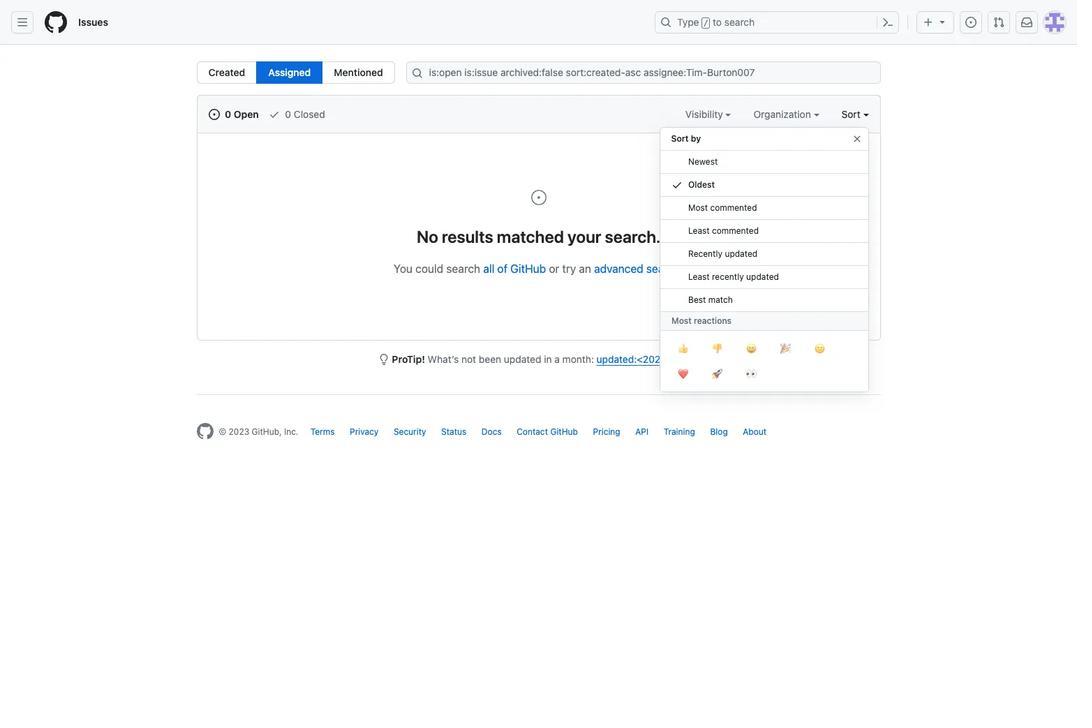 Task type: vqa. For each thing, say whether or not it's contained in the screenshot.
Community Standards
no



Task type: locate. For each thing, give the bounding box(es) containing it.
issue opened image
[[965, 17, 976, 28], [208, 109, 220, 120], [530, 189, 547, 206]]

0 vertical spatial github
[[510, 262, 546, 275]]

sort up close menu image
[[841, 108, 860, 120]]

about link
[[743, 426, 767, 437]]

0 open link
[[208, 107, 259, 121]]

homepage image
[[196, 423, 213, 440]]

©
[[219, 426, 226, 437]]

status link
[[441, 426, 466, 437]]

search.
[[605, 227, 660, 246]]

best
[[688, 295, 706, 305]]

least inside least commented link
[[688, 225, 709, 236]]

/
[[703, 18, 708, 28]]

training link
[[664, 426, 695, 437]]

updated up least recently updated
[[724, 248, 757, 259]]

0 vertical spatial most
[[688, 202, 708, 213]]

.
[[680, 262, 683, 275]]

advanced
[[594, 262, 643, 275]]

protip! what's not been updated in a month: updated:<2023-10-16
[[392, 353, 696, 365]]

issue opened image inside 0 open link
[[208, 109, 220, 120]]

commented for least commented
[[712, 225, 758, 236]]

updated left in
[[504, 353, 541, 365]]

blog link
[[710, 426, 728, 437]]

0 horizontal spatial issue opened image
[[208, 109, 220, 120]]

triangle down image
[[937, 16, 948, 27]]

recently updated link
[[660, 243, 868, 266]]

search right to
[[724, 16, 755, 28]]

most inside most commented link
[[688, 202, 708, 213]]

0 vertical spatial least
[[688, 225, 709, 236]]

0 left open
[[225, 108, 231, 120]]

1 horizontal spatial sort
[[841, 108, 860, 120]]

updated
[[724, 248, 757, 259], [746, 272, 779, 282], [504, 353, 541, 365]]

an
[[579, 262, 591, 275]]

results
[[442, 227, 493, 246]]

by
[[691, 133, 701, 144]]

search down search.
[[646, 262, 680, 275]]

to
[[713, 16, 722, 28]]

newest link
[[660, 151, 868, 174]]

❤️
[[677, 366, 688, 380]]

most down oldest
[[688, 202, 708, 213]]

open
[[234, 108, 259, 120]]

commented up least commented
[[710, 202, 757, 213]]

Issues search field
[[406, 61, 881, 84]]

advanced search link
[[594, 262, 680, 275]]

issue opened image left 'git pull request' icon
[[965, 17, 976, 28]]

updated:<2023-10-16 link
[[597, 353, 696, 365]]

1 0 from the left
[[225, 108, 231, 120]]

or
[[549, 262, 559, 275]]

least up recently
[[688, 225, 709, 236]]

1 vertical spatial commented
[[712, 225, 758, 236]]

you could search all of github or try an advanced search .
[[394, 262, 683, 275]]

commented up recently updated
[[712, 225, 758, 236]]

mentioned
[[334, 66, 383, 78]]

all of github link
[[483, 262, 546, 275]]

sort inside "popup button"
[[841, 108, 860, 120]]

github right "contact"
[[550, 426, 578, 437]]

most commented link
[[660, 197, 868, 220]]

sort button
[[841, 107, 869, 121]]

most down best
[[671, 315, 691, 326]]

what's
[[428, 353, 459, 365]]

1 horizontal spatial 0
[[285, 108, 291, 120]]

github,
[[252, 426, 282, 437]]

least commented link
[[660, 220, 868, 243]]

1 least from the top
[[688, 225, 709, 236]]

footer containing © 2023 github, inc.
[[185, 394, 892, 475]]

0 horizontal spatial 0
[[225, 108, 231, 120]]

sort
[[841, 108, 860, 120], [671, 133, 689, 144]]

a
[[554, 353, 560, 365]]

search left 'all'
[[446, 262, 480, 275]]

terms
[[310, 426, 335, 437]]

docs
[[482, 426, 502, 437]]

issue opened image up no results matched your search.
[[530, 189, 547, 206]]

oldest
[[688, 179, 714, 190]]

sort inside menu
[[671, 133, 689, 144]]

0 vertical spatial sort
[[841, 108, 860, 120]]

light bulb image
[[378, 354, 389, 365]]

visibility
[[685, 108, 726, 120]]

issues element
[[196, 61, 395, 84]]

0 horizontal spatial sort
[[671, 133, 689, 144]]

issue opened image left 0 open at the top
[[208, 109, 220, 120]]

0 vertical spatial issue opened image
[[965, 17, 976, 28]]

0 inside "link"
[[285, 108, 291, 120]]

most commented
[[688, 202, 757, 213]]

16
[[686, 353, 696, 365]]

created
[[208, 66, 245, 78]]

been
[[479, 353, 501, 365]]

matched
[[497, 227, 564, 246]]

sort left by
[[671, 133, 689, 144]]

created link
[[196, 61, 257, 84]]

2 horizontal spatial search
[[724, 16, 755, 28]]

least inside least recently updated link
[[688, 272, 709, 282]]

least recently updated
[[688, 272, 779, 282]]

2 vertical spatial issue opened image
[[530, 189, 547, 206]]

updated down recently updated link
[[746, 272, 779, 282]]

1 horizontal spatial search
[[646, 262, 680, 275]]

footer
[[185, 394, 892, 475]]

could
[[415, 262, 443, 275]]

least
[[688, 225, 709, 236], [688, 272, 709, 282]]

0 horizontal spatial github
[[510, 262, 546, 275]]

❤️ link
[[666, 362, 700, 387]]

😄
[[746, 341, 756, 355]]

github
[[510, 262, 546, 275], [550, 426, 578, 437]]

0 vertical spatial commented
[[710, 202, 757, 213]]

1 vertical spatial most
[[671, 315, 691, 326]]

all
[[483, 262, 494, 275]]

contact
[[517, 426, 548, 437]]

2 least from the top
[[688, 272, 709, 282]]

oldest link
[[660, 174, 868, 197]]

training
[[664, 426, 695, 437]]

2 horizontal spatial issue opened image
[[965, 17, 976, 28]]

organization
[[753, 108, 814, 120]]

pricing
[[593, 426, 620, 437]]

search
[[724, 16, 755, 28], [446, 262, 480, 275], [646, 262, 680, 275]]

notifications image
[[1021, 17, 1032, 28]]

command palette image
[[882, 17, 893, 28]]

1 vertical spatial github
[[550, 426, 578, 437]]

least right "."
[[688, 272, 709, 282]]

recently updated
[[688, 248, 757, 259]]

github right of
[[510, 262, 546, 275]]

👎
[[712, 341, 722, 355]]

contact github link
[[517, 426, 578, 437]]

reactions
[[694, 315, 731, 326]]

0 closed link
[[268, 107, 325, 121]]

1 vertical spatial least
[[688, 272, 709, 282]]

visibility button
[[685, 107, 731, 121]]

organization button
[[753, 107, 819, 121]]

no
[[417, 227, 438, 246]]

most
[[688, 202, 708, 213], [671, 315, 691, 326]]

docs link
[[482, 426, 502, 437]]

2 0 from the left
[[285, 108, 291, 120]]

1 vertical spatial issue opened image
[[208, 109, 220, 120]]

1 vertical spatial sort
[[671, 133, 689, 144]]

0 right check icon
[[285, 108, 291, 120]]



Task type: describe. For each thing, give the bounding box(es) containing it.
best match link
[[660, 289, 868, 312]]

not
[[461, 353, 476, 365]]

👍
[[677, 341, 688, 355]]

least for least recently updated
[[688, 272, 709, 282]]

Search all issues text field
[[406, 61, 881, 84]]

mentioned link
[[322, 61, 395, 84]]

1 vertical spatial updated
[[746, 272, 779, 282]]

inc.
[[284, 426, 298, 437]]

© 2023 github, inc.
[[219, 426, 298, 437]]

pricing link
[[593, 426, 620, 437]]

least commented
[[688, 225, 758, 236]]

0 horizontal spatial search
[[446, 262, 480, 275]]

security
[[394, 426, 426, 437]]

0 for closed
[[285, 108, 291, 120]]

sort by menu
[[659, 121, 869, 403]]

sort for sort by
[[671, 133, 689, 144]]

close menu image
[[851, 133, 862, 144]]

😕
[[814, 341, 825, 355]]

month:
[[562, 353, 594, 365]]

10-
[[671, 353, 686, 365]]

best match
[[688, 295, 732, 305]]

recently
[[688, 248, 722, 259]]

😄 link
[[734, 336, 768, 362]]

0 open
[[222, 108, 259, 120]]

type / to search
[[677, 16, 755, 28]]

api link
[[635, 426, 649, 437]]

in
[[544, 353, 552, 365]]

blog
[[710, 426, 728, 437]]

0 vertical spatial updated
[[724, 248, 757, 259]]

sort by
[[671, 133, 701, 144]]

updated:<2023-
[[597, 353, 671, 365]]

security link
[[394, 426, 426, 437]]

🚀 link
[[700, 362, 734, 387]]

privacy
[[350, 426, 379, 437]]

👍 link
[[666, 336, 700, 362]]

you
[[394, 262, 413, 275]]

of
[[497, 262, 508, 275]]

most reactions
[[671, 315, 731, 326]]

least for least commented
[[688, 225, 709, 236]]

issues
[[78, 16, 108, 28]]

git pull request image
[[993, 17, 1004, 28]]

protip!
[[392, 353, 425, 365]]

check image
[[268, 109, 280, 120]]

least recently updated link
[[660, 266, 868, 289]]

👎 link
[[700, 336, 734, 362]]

match
[[708, 295, 732, 305]]

api
[[635, 426, 649, 437]]

👀 link
[[734, 362, 768, 387]]

🎉
[[780, 341, 790, 355]]

plus image
[[923, 17, 934, 28]]

sort for sort
[[841, 108, 860, 120]]

search image
[[412, 68, 423, 79]]

type
[[677, 16, 699, 28]]

🎉 link
[[768, 336, 802, 362]]

contact github
[[517, 426, 578, 437]]

1 horizontal spatial github
[[550, 426, 578, 437]]

homepage image
[[45, 11, 67, 34]]

commented for most commented
[[710, 202, 757, 213]]

terms link
[[310, 426, 335, 437]]

no results matched your search.
[[417, 227, 660, 246]]

0 closed
[[282, 108, 325, 120]]

status
[[441, 426, 466, 437]]

check image
[[671, 179, 682, 191]]

😕 link
[[802, 336, 837, 362]]

2 vertical spatial updated
[[504, 353, 541, 365]]

0 for open
[[225, 108, 231, 120]]

newest
[[688, 156, 717, 167]]

most for most commented
[[688, 202, 708, 213]]

1 horizontal spatial issue opened image
[[530, 189, 547, 206]]

privacy link
[[350, 426, 379, 437]]

your
[[568, 227, 601, 246]]

try
[[562, 262, 576, 275]]

🚀
[[712, 366, 722, 380]]

👀
[[746, 366, 756, 380]]

most for most reactions
[[671, 315, 691, 326]]

about
[[743, 426, 767, 437]]



